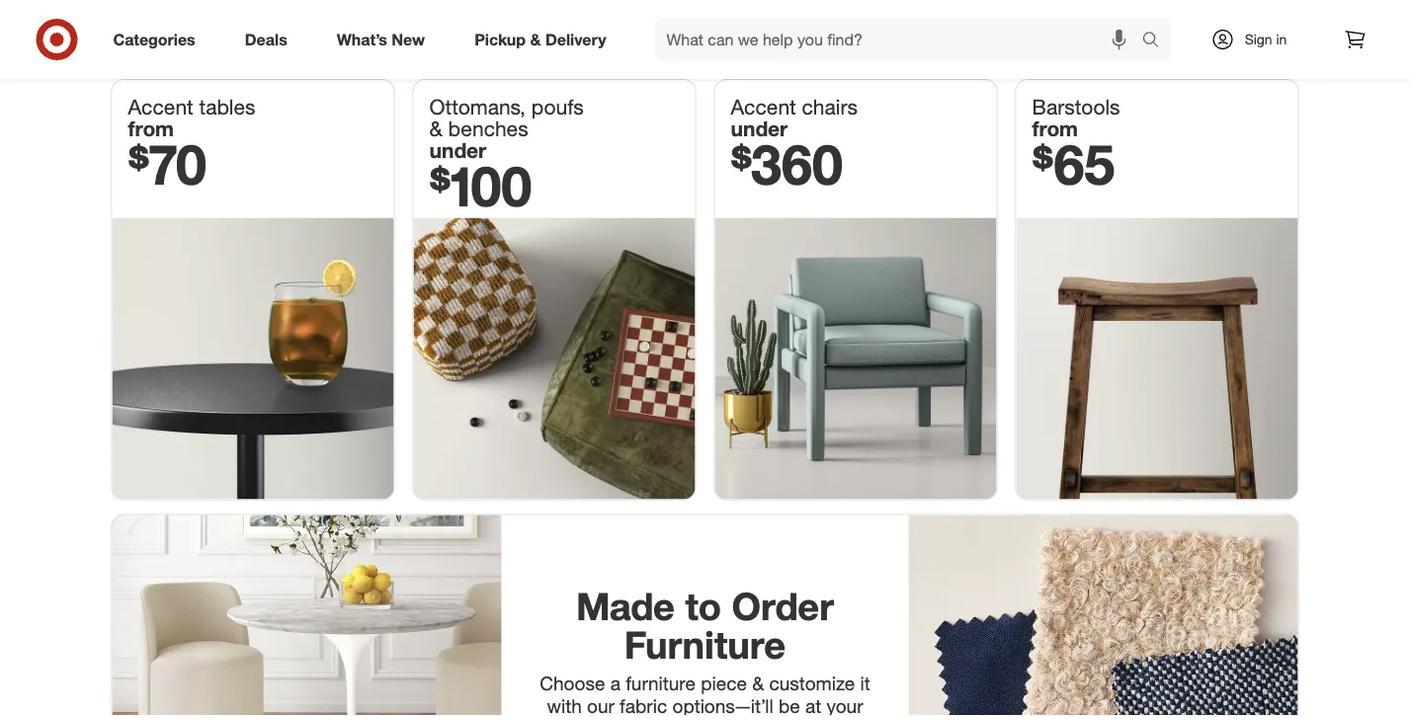 Task type: vqa. For each thing, say whether or not it's contained in the screenshot.
results corresponding to 1,090
no



Task type: locate. For each thing, give the bounding box(es) containing it.
order
[[732, 583, 834, 629]]

0 horizontal spatial add
[[780, 6, 802, 20]]

1 horizontal spatial add to cart
[[974, 6, 1038, 20]]

poufs
[[531, 94, 584, 119]]

0 horizontal spatial accent
[[128, 94, 193, 119]]

$360
[[731, 130, 843, 197]]

2 vertical spatial &
[[752, 673, 764, 695]]

from
[[128, 116, 174, 141], [1032, 116, 1078, 141]]

1 add to cart from the left
[[780, 6, 843, 20]]

2 cart from the left
[[1015, 6, 1038, 20]]

to for first add to cart button from the left
[[805, 6, 817, 20]]

tables
[[199, 94, 256, 119]]

0 horizontal spatial add to cart button
[[732, 0, 891, 29]]

accent up $360
[[731, 94, 796, 119]]

1 horizontal spatial add
[[974, 6, 997, 20]]

sign in link
[[1194, 18, 1318, 61]]

2 horizontal spatial add to cart button
[[1121, 0, 1280, 29]]

add for first add to cart button from the left
[[780, 6, 802, 20]]

2 from from the left
[[1032, 116, 1078, 141]]

& inside made to order furniture choose a furniture piece & customize it with our fabric options—it'll be at you
[[752, 673, 764, 695]]

under left chairs
[[731, 116, 788, 141]]

add to cart button
[[732, 0, 891, 29], [926, 0, 1086, 29], [1121, 0, 1280, 29]]

customize
[[769, 673, 855, 695]]

options—it'll
[[672, 695, 773, 716]]

with
[[547, 695, 582, 716]]

pickup
[[475, 30, 526, 49]]

from inside the barstools from
[[1032, 116, 1078, 141]]

& right pickup at the left top of page
[[530, 30, 541, 49]]

under down ottomans,
[[429, 138, 486, 163]]

what's new link
[[320, 18, 450, 61]]

2 horizontal spatial add to cart
[[1169, 6, 1233, 20]]

0 vertical spatial &
[[530, 30, 541, 49]]

3 add from the left
[[1169, 6, 1191, 20]]

cart
[[820, 6, 843, 20], [1015, 6, 1038, 20], [1209, 6, 1233, 20]]

1 horizontal spatial accent
[[731, 94, 796, 119]]

in
[[1276, 31, 1287, 48]]

$100
[[429, 152, 532, 219]]

pickup & delivery
[[475, 30, 606, 49]]

0 horizontal spatial from
[[128, 116, 174, 141]]

0 horizontal spatial &
[[429, 116, 442, 141]]

add to cart for first add to cart button from the left
[[780, 6, 843, 20]]

1 add from the left
[[780, 6, 802, 20]]

&
[[530, 30, 541, 49], [429, 116, 442, 141], [752, 673, 764, 695]]

& left benches
[[429, 116, 442, 141]]

barstools from $70 image
[[1016, 218, 1298, 499]]

categories link
[[96, 18, 220, 61]]

add to cart for 2nd add to cart button from right
[[974, 6, 1038, 20]]

accent chairs under $360 image
[[715, 218, 997, 499]]

barstools
[[1032, 94, 1120, 119]]

0 horizontal spatial under
[[429, 138, 486, 163]]

$70
[[128, 130, 207, 197]]

1 from from the left
[[128, 116, 174, 141]]

& inside ottomans, poufs & benches under
[[429, 116, 442, 141]]

add to cart
[[780, 6, 843, 20], [974, 6, 1038, 20], [1169, 6, 1233, 20]]

1 cart from the left
[[820, 6, 843, 20]]

2 horizontal spatial cart
[[1209, 6, 1233, 20]]

1 horizontal spatial from
[[1032, 116, 1078, 141]]

1 accent from the left
[[128, 94, 193, 119]]

1 horizontal spatial under
[[731, 116, 788, 141]]

what's new
[[337, 30, 425, 49]]

What can we help you find? suggestions appear below search field
[[655, 18, 1147, 61]]

ottomans, poufs & benches under
[[429, 94, 584, 163]]

2 horizontal spatial add
[[1169, 6, 1191, 20]]

add
[[780, 6, 802, 20], [974, 6, 997, 20], [1169, 6, 1191, 20]]

chairs
[[802, 94, 858, 119]]

1 vertical spatial &
[[429, 116, 442, 141]]

deals
[[245, 30, 287, 49]]

new
[[392, 30, 425, 49]]

accent for $360
[[731, 94, 796, 119]]

3 add to cart from the left
[[1169, 6, 1233, 20]]

cart for first add to cart button from the left
[[820, 6, 843, 20]]

add for 2nd add to cart button from right
[[974, 6, 997, 20]]

accent inside accent tables from
[[128, 94, 193, 119]]

furniture
[[624, 622, 786, 668]]

3 cart from the left
[[1209, 6, 1233, 20]]

2 add to cart from the left
[[974, 6, 1038, 20]]

under
[[731, 116, 788, 141], [429, 138, 486, 163]]

to
[[805, 6, 817, 20], [1000, 6, 1011, 20], [1195, 6, 1206, 20], [685, 583, 721, 629]]

1 horizontal spatial cart
[[1015, 6, 1038, 20]]

2 add from the left
[[974, 6, 997, 20]]

0 horizontal spatial cart
[[820, 6, 843, 20]]

1 horizontal spatial add to cart button
[[926, 0, 1086, 29]]

sign
[[1245, 31, 1272, 48]]

$65
[[1032, 130, 1115, 197]]

pickup & delivery link
[[458, 18, 631, 61]]

search button
[[1133, 18, 1181, 65]]

& right the piece
[[752, 673, 764, 695]]

accent up '$70'
[[128, 94, 193, 119]]

cart for 2nd add to cart button from right
[[1015, 6, 1038, 20]]

accent inside accent chairs under
[[731, 94, 796, 119]]

made to order furniture choose a furniture piece & customize it with our fabric options—it'll be at you
[[540, 583, 870, 716]]

a
[[610, 673, 621, 695]]

accent for $70
[[128, 94, 193, 119]]

barstools from
[[1032, 94, 1120, 141]]

be
[[779, 695, 800, 716]]

categories
[[113, 30, 195, 49]]

0 horizontal spatial add to cart
[[780, 6, 843, 20]]

add for first add to cart button from the right
[[1169, 6, 1191, 20]]

2 horizontal spatial &
[[752, 673, 764, 695]]

2 accent from the left
[[731, 94, 796, 119]]

accent
[[128, 94, 193, 119], [731, 94, 796, 119]]



Task type: describe. For each thing, give the bounding box(es) containing it.
deals link
[[228, 18, 312, 61]]

1 horizontal spatial &
[[530, 30, 541, 49]]

benches
[[448, 116, 528, 141]]

piece
[[701, 673, 747, 695]]

under inside ottomans, poufs & benches under
[[429, 138, 486, 163]]

accent tables from
[[128, 94, 256, 141]]

search
[[1133, 32, 1181, 51]]

made
[[576, 583, 675, 629]]

what's
[[337, 30, 387, 49]]

ottomans, poufs & benches under $100 image
[[414, 218, 695, 499]]

it
[[860, 673, 870, 695]]

at
[[805, 695, 821, 716]]

accent tables from $70 image
[[112, 218, 394, 499]]

3 add to cart button from the left
[[1121, 0, 1280, 29]]

choose
[[540, 673, 605, 695]]

to for first add to cart button from the right
[[1195, 6, 1206, 20]]

accent chairs under
[[731, 94, 858, 141]]

under inside accent chairs under
[[731, 116, 788, 141]]

to for 2nd add to cart button from right
[[1000, 6, 1011, 20]]

our
[[587, 695, 614, 716]]

carousel region
[[112, 0, 1298, 80]]

ottomans,
[[429, 94, 526, 119]]

furniture
[[626, 673, 696, 695]]

2 add to cart button from the left
[[926, 0, 1086, 29]]

sign in
[[1245, 31, 1287, 48]]

to inside made to order furniture choose a furniture piece & customize it with our fabric options—it'll be at you
[[685, 583, 721, 629]]

cart for first add to cart button from the right
[[1209, 6, 1233, 20]]

add to cart for first add to cart button from the right
[[1169, 6, 1233, 20]]

from inside accent tables from
[[128, 116, 174, 141]]

1 add to cart button from the left
[[732, 0, 891, 29]]

fabric
[[620, 695, 667, 716]]

delivery
[[545, 30, 606, 49]]



